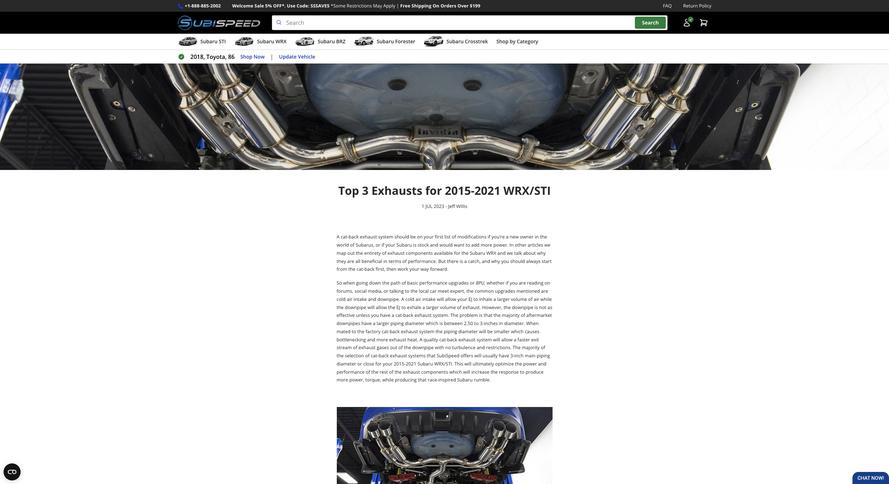 Task type: vqa. For each thing, say whether or not it's contained in the screenshot.
suspension linkage button
no



Task type: locate. For each thing, give the bounding box(es) containing it.
0 horizontal spatial allow
[[376, 304, 387, 310]]

2 horizontal spatial larger
[[497, 296, 510, 302]]

smaller
[[494, 328, 510, 335]]

| right now
[[270, 53, 273, 61]]

search
[[642, 19, 659, 26]]

that up inches
[[484, 312, 493, 319]]

in up "first,"
[[384, 258, 388, 264]]

upgrades
[[449, 280, 469, 286], [495, 288, 515, 294]]

0 vertical spatial a
[[337, 234, 340, 240]]

first,
[[376, 266, 385, 272]]

a up "factory"
[[373, 320, 376, 327]]

and down "factory"
[[367, 336, 375, 343]]

0 vertical spatial which
[[426, 320, 438, 327]]

1 vertical spatial allow
[[376, 304, 387, 310]]

86
[[228, 53, 235, 61]]

the down want at the right of the page
[[462, 250, 469, 256]]

-
[[446, 203, 447, 210]]

0 horizontal spatial performance
[[337, 369, 365, 375]]

is right 'there'
[[460, 258, 463, 264]]

a down talking
[[401, 296, 404, 302]]

on
[[417, 234, 423, 240], [545, 280, 550, 286]]

ej
[[469, 296, 472, 302], [397, 304, 400, 310]]

1 vertical spatial system
[[419, 328, 434, 335]]

cat- up the world at left
[[341, 234, 349, 240]]

system up quality
[[419, 328, 434, 335]]

0 horizontal spatial upgrades
[[449, 280, 469, 286]]

offers
[[461, 353, 473, 359]]

catch,
[[468, 258, 481, 264]]

faster
[[518, 336, 530, 343]]

|
[[397, 2, 399, 9], [270, 53, 273, 61]]

be inside whether if you are reading on forums, social media, or talking to the local car meet expert, the common upgrades mentioned are cold air intake and downpipe. a cold air intake will allow your ej to inhale a larger volume of air while the downpipe will allow the ej to exhale a larger volume of exhaust. however, the downpipe is not as effective unless you have a cat-back exhaust system. the problem is that the majority of aftermarket downpipes have a larger piping diameter which is between 2.50 to 3-inches in diameter. when mated to the factory cat-back exhaust system the piping diameter will be smaller which causes bottlenecking and more exhaust heat. a quality cat-back exhaust system will allow a faster exit stream of exhaust gases out of the downpipe with no turbulence and restrictions. the majority of the selection of cat-back exhaust systems that subispeed offers will usually have 3-inch main piping diameter or close for your 2015-2021 subaru wrx/sti. this will ultimately optimize the power and performance of the rest of the exhaust components which will increase the response to produce more power, torque, while producing that race-inspired subaru rumble.
[[487, 328, 493, 335]]

close
[[363, 361, 374, 367]]

air up "not"
[[534, 296, 539, 302]]

0 vertical spatial out
[[348, 250, 355, 256]]

subaru inside dropdown button
[[318, 38, 335, 45]]

which down diameter.
[[511, 328, 524, 335]]

0 horizontal spatial for
[[375, 361, 382, 367]]

the right the however,
[[504, 304, 511, 310]]

subaru brz
[[318, 38, 346, 45]]

intake
[[354, 296, 367, 302], [422, 296, 436, 302]]

2002
[[210, 2, 221, 9]]

cat- right "factory"
[[382, 328, 390, 335]]

the up producing on the left of page
[[395, 369, 402, 375]]

performance inside whether if you are reading on forums, social media, or talking to the local car meet expert, the common upgrades mentioned are cold air intake and downpipe. a cold air intake will allow your ej to inhale a larger volume of air while the downpipe will allow the ej to exhale a larger volume of exhaust. however, the downpipe is not as effective unless you have a cat-back exhaust system. the problem is that the majority of aftermarket downpipes have a larger piping diameter which is between 2.50 to 3-inches in diameter. when mated to the factory cat-back exhaust system the piping diameter will be smaller which causes bottlenecking and more exhaust heat. a quality cat-back exhaust system will allow a faster exit stream of exhaust gases out of the downpipe with no turbulence and restrictions. the majority of the selection of cat-back exhaust systems that subispeed offers will usually have 3-inch main piping diameter or close for your 2015-2021 subaru wrx/sti. this will ultimately optimize the power and performance of the rest of the exhaust components which will increase the response to produce more power, torque, while producing that race-inspired subaru rumble.
[[337, 369, 365, 375]]

1 jul 2023 - jeff willis
[[422, 203, 468, 210]]

0 vertical spatial you
[[501, 258, 509, 264]]

0 vertical spatial allow
[[445, 296, 456, 302]]

forward.
[[430, 266, 449, 272]]

0 horizontal spatial larger
[[377, 320, 389, 327]]

have down downpipe.
[[380, 312, 391, 319]]

piping down downpipe.
[[391, 320, 404, 327]]

1 horizontal spatial the
[[513, 344, 521, 351]]

fallback image - no image provided image
[[0, 64, 889, 170]]

components up performance.
[[406, 250, 433, 256]]

0 horizontal spatial should
[[395, 234, 409, 240]]

are down reading
[[541, 288, 548, 294]]

1 horizontal spatial ej
[[469, 296, 472, 302]]

will down offers
[[465, 361, 472, 367]]

diameter
[[405, 320, 425, 327], [458, 328, 478, 335], [337, 361, 356, 367]]

performance up power,
[[337, 369, 365, 375]]

subispeed
[[437, 353, 460, 359]]

1 horizontal spatial majority
[[522, 344, 540, 351]]

the up all
[[356, 250, 363, 256]]

1 horizontal spatial have
[[380, 312, 391, 319]]

0 vertical spatial shop
[[497, 38, 509, 45]]

diameter down 2.50
[[458, 328, 478, 335]]

0 vertical spatial more
[[481, 242, 492, 248]]

you inside a cat-back exhaust system should be on your first list of modifications if you're a new owner in the world of subarus, or if your subaru is stock and would want to add more power. in other articles we map out the entirety of exhaust components available for the subaru wrx and we talk about why they are all beneficial in terms of performance. but there is a catch, and why you should always start from the cat-back first, then work your way forward.
[[501, 258, 509, 264]]

diameter down exhale
[[405, 320, 425, 327]]

1 horizontal spatial while
[[541, 296, 552, 302]]

0 horizontal spatial the
[[451, 312, 459, 319]]

or left bpu,
[[470, 280, 475, 286]]

1 vertical spatial upgrades
[[495, 288, 515, 294]]

the down inch at bottom right
[[515, 361, 522, 367]]

2 vertical spatial you
[[371, 312, 379, 319]]

2 vertical spatial allow
[[502, 336, 513, 343]]

2 horizontal spatial that
[[484, 312, 493, 319]]

components
[[406, 250, 433, 256], [421, 369, 448, 375]]

1 horizontal spatial performance
[[419, 280, 447, 286]]

the left path
[[382, 280, 390, 286]]

air
[[347, 296, 353, 302], [416, 296, 421, 302], [534, 296, 539, 302]]

the
[[451, 312, 459, 319], [513, 344, 521, 351]]

list
[[445, 234, 451, 240]]

2 horizontal spatial in
[[535, 234, 539, 240]]

1 vertical spatial ej
[[397, 304, 400, 310]]

while
[[541, 296, 552, 302], [382, 377, 394, 383]]

a right heat.
[[420, 336, 423, 343]]

subispeed logo image
[[178, 15, 260, 30]]

subarus,
[[356, 242, 375, 248]]

available
[[434, 250, 453, 256]]

0 horizontal spatial on
[[417, 234, 423, 240]]

a left faster
[[514, 336, 517, 343]]

other
[[515, 242, 527, 248]]

2 horizontal spatial air
[[534, 296, 539, 302]]

2 horizontal spatial if
[[506, 280, 509, 286]]

allow
[[445, 296, 456, 302], [376, 304, 387, 310], [502, 336, 513, 343]]

2015- up producing on the left of page
[[394, 361, 406, 367]]

1 intake from the left
[[354, 296, 367, 302]]

1 horizontal spatial you
[[501, 258, 509, 264]]

in
[[535, 234, 539, 240], [384, 258, 388, 264], [499, 320, 503, 327]]

expert,
[[450, 288, 465, 294]]

have up optimize
[[499, 353, 509, 359]]

subaru up now
[[257, 38, 274, 45]]

then
[[387, 266, 397, 272]]

are
[[347, 258, 354, 264], [519, 280, 526, 286], [541, 288, 548, 294]]

effective
[[337, 312, 355, 319]]

2 horizontal spatial more
[[481, 242, 492, 248]]

2023
[[434, 203, 444, 210]]

more left power,
[[337, 377, 348, 383]]

are up mentioned
[[519, 280, 526, 286]]

exhausts
[[372, 183, 423, 198]]

jul
[[426, 203, 433, 210]]

inspired
[[439, 377, 456, 383]]

cat- down all
[[357, 266, 365, 272]]

a subaru forester thumbnail image image
[[354, 36, 374, 47]]

be left first
[[410, 234, 416, 240]]

3- right 2.50
[[480, 320, 484, 327]]

a subaru brz thumbnail image image
[[295, 36, 315, 47]]

1 horizontal spatial 2021
[[475, 183, 501, 198]]

1 vertical spatial 2021
[[406, 361, 416, 367]]

0 vertical spatial are
[[347, 258, 354, 264]]

0 vertical spatial larger
[[497, 296, 510, 302]]

cat- down downpipe.
[[396, 312, 403, 319]]

1 vertical spatial out
[[390, 344, 397, 351]]

0 vertical spatial 3-
[[480, 320, 484, 327]]

out inside a cat-back exhaust system should be on your first list of modifications if you're a new owner in the world of subarus, or if your subaru is stock and would want to add more power. in other articles we map out the entirety of exhaust components available for the subaru wrx and we talk about why they are all beneficial in terms of performance. but there is a catch, and why you should always start from the cat-back first, then work your way forward.
[[348, 250, 355, 256]]

always
[[526, 258, 541, 264]]

shop now
[[240, 53, 265, 60]]

shop
[[497, 38, 509, 45], [240, 53, 252, 60]]

will down meet
[[437, 296, 444, 302]]

1 horizontal spatial on
[[545, 280, 550, 286]]

if left you're
[[488, 234, 491, 240]]

1 vertical spatial on
[[545, 280, 550, 286]]

button image
[[683, 19, 691, 27]]

1 air from the left
[[347, 296, 353, 302]]

1 horizontal spatial larger
[[426, 304, 439, 310]]

cold up exhale
[[405, 296, 414, 302]]

1 horizontal spatial for
[[425, 183, 442, 198]]

2 vertical spatial for
[[375, 361, 382, 367]]

5%
[[265, 2, 272, 9]]

will up ultimately
[[474, 353, 482, 359]]

downpipe down mentioned
[[512, 304, 533, 310]]

2 vertical spatial if
[[506, 280, 509, 286]]

back up no
[[447, 336, 457, 343]]

0 horizontal spatial 2015-
[[394, 361, 406, 367]]

there
[[447, 258, 459, 264]]

0 horizontal spatial system
[[378, 234, 393, 240]]

owner
[[520, 234, 534, 240]]

which down 'this'
[[449, 369, 462, 375]]

2015-
[[445, 183, 475, 198], [394, 361, 406, 367]]

wrx inside a cat-back exhaust system should be on your first list of modifications if you're a new owner in the world of subarus, or if your subaru is stock and would want to add more power. in other articles we map out the entirety of exhaust components available for the subaru wrx and we talk about why they are all beneficial in terms of performance. but there is a catch, and why you should always start from the cat-back first, then work your way forward.
[[487, 250, 496, 256]]

which
[[426, 320, 438, 327], [511, 328, 524, 335], [449, 369, 462, 375]]

1 cold from the left
[[337, 296, 346, 302]]

1 horizontal spatial air
[[416, 296, 421, 302]]

shop for shop by category
[[497, 38, 509, 45]]

0 horizontal spatial piping
[[391, 320, 404, 327]]

a up the world at left
[[337, 234, 340, 240]]

faq
[[663, 2, 672, 9]]

subaru left the brz
[[318, 38, 335, 45]]

1 vertical spatial components
[[421, 369, 448, 375]]

when
[[526, 320, 539, 327]]

system.
[[433, 312, 449, 319]]

0 horizontal spatial ej
[[397, 304, 400, 310]]

return policy
[[683, 2, 712, 9]]

3-
[[480, 320, 484, 327], [511, 353, 515, 359]]

or
[[376, 242, 380, 248], [470, 280, 475, 286], [384, 288, 388, 294], [357, 361, 362, 367]]

intake down "car"
[[422, 296, 436, 302]]

are left all
[[347, 258, 354, 264]]

should up "terms"
[[395, 234, 409, 240]]

2 vertical spatial have
[[499, 353, 509, 359]]

volume down mentioned
[[511, 296, 527, 302]]

1 vertical spatial a
[[401, 296, 404, 302]]

to down so when going down the path of basic performance upgrades or bpu,
[[405, 288, 410, 294]]

2 horizontal spatial are
[[541, 288, 548, 294]]

entirety
[[364, 250, 381, 256]]

1 horizontal spatial upgrades
[[495, 288, 515, 294]]

welcome
[[232, 2, 253, 9]]

your up the stock
[[424, 234, 434, 240]]

upgrades inside whether if you are reading on forums, social media, or talking to the local car meet expert, the common upgrades mentioned are cold air intake and downpipe. a cold air intake will allow your ej to inhale a larger volume of air while the downpipe will allow the ej to exhale a larger volume of exhaust. however, the downpipe is not as effective unless you have a cat-back exhaust system. the problem is that the majority of aftermarket downpipes have a larger piping diameter which is between 2.50 to 3-inches in diameter. when mated to the factory cat-back exhaust system the piping diameter will be smaller which causes bottlenecking and more exhaust heat. a quality cat-back exhaust system will allow a faster exit stream of exhaust gases out of the downpipe with no turbulence and restrictions. the majority of the selection of cat-back exhaust systems that subispeed offers will usually have 3-inch main piping diameter or close for your 2015-2021 subaru wrx/sti. this will ultimately optimize the power and performance of the rest of the exhaust components which will increase the response to produce more power, torque, while producing that race-inspired subaru rumble.
[[495, 288, 515, 294]]

should
[[395, 234, 409, 240], [510, 258, 525, 264]]

the down optimize
[[491, 369, 498, 375]]

we
[[545, 242, 551, 248], [507, 250, 513, 256]]

0 horizontal spatial while
[[382, 377, 394, 383]]

0 horizontal spatial cold
[[337, 296, 346, 302]]

0 vertical spatial wrx
[[276, 38, 287, 45]]

| left free
[[397, 2, 399, 9]]

2 intake from the left
[[422, 296, 436, 302]]

cold
[[337, 296, 346, 302], [405, 296, 414, 302]]

producing
[[395, 377, 417, 383]]

your up rest
[[383, 361, 393, 367]]

0 horizontal spatial you
[[371, 312, 379, 319]]

quality
[[424, 336, 438, 343]]

mentioned
[[517, 288, 540, 294]]

shop inside 'dropdown button'
[[497, 38, 509, 45]]

the up between on the bottom of page
[[451, 312, 459, 319]]

0 vertical spatial in
[[535, 234, 539, 240]]

but
[[438, 258, 446, 264]]

2 horizontal spatial have
[[499, 353, 509, 359]]

1 horizontal spatial diameter
[[405, 320, 425, 327]]

to left exhale
[[402, 304, 406, 310]]

on right reading
[[545, 280, 550, 286]]

back down beneficial
[[365, 266, 375, 272]]

bpu,
[[476, 280, 486, 286]]

shop left now
[[240, 53, 252, 60]]

you right unless
[[371, 312, 379, 319]]

2 vertical spatial piping
[[537, 353, 550, 359]]

subaru
[[200, 38, 218, 45], [257, 38, 274, 45], [318, 38, 335, 45], [377, 38, 394, 45], [447, 38, 464, 45], [397, 242, 412, 248], [470, 250, 485, 256], [418, 361, 433, 367], [457, 377, 473, 383]]

2 vertical spatial are
[[541, 288, 548, 294]]

should down talk
[[510, 258, 525, 264]]

sale
[[255, 2, 264, 9]]

top 3 exhausts for 2015-2021 wrx/sti
[[338, 183, 551, 198]]

1 vertical spatial be
[[487, 328, 493, 335]]

components up race-
[[421, 369, 448, 375]]

1 horizontal spatial why
[[537, 250, 546, 256]]

1 horizontal spatial downpipe
[[412, 344, 434, 351]]

about
[[523, 250, 536, 256]]

0 vertical spatial diameter
[[405, 320, 425, 327]]

while down rest
[[382, 377, 394, 383]]

jeff
[[448, 203, 455, 210]]

0 horizontal spatial have
[[362, 320, 372, 327]]

0 horizontal spatial shop
[[240, 53, 252, 60]]

2 vertical spatial in
[[499, 320, 503, 327]]

more right add
[[481, 242, 492, 248]]

be
[[410, 234, 416, 240], [487, 328, 493, 335]]

exhaust.
[[463, 304, 481, 310]]

0 horizontal spatial |
[[270, 53, 273, 61]]

subaru brz button
[[295, 35, 346, 49]]

return
[[683, 2, 698, 9]]

will up restrictions.
[[493, 336, 500, 343]]

0 horizontal spatial diameter
[[337, 361, 356, 367]]

exhaust down exhale
[[415, 312, 432, 319]]

a subaru wrx thumbnail image image
[[234, 36, 254, 47]]

1 vertical spatial are
[[519, 280, 526, 286]]

intake down social
[[354, 296, 367, 302]]

you down the power.
[[501, 258, 509, 264]]

in up the articles
[[535, 234, 539, 240]]

components inside whether if you are reading on forums, social media, or talking to the local car meet expert, the common upgrades mentioned are cold air intake and downpipe. a cold air intake will allow your ej to inhale a larger volume of air while the downpipe will allow the ej to exhale a larger volume of exhaust. however, the downpipe is not as effective unless you have a cat-back exhaust system. the problem is that the majority of aftermarket downpipes have a larger piping diameter which is between 2.50 to 3-inches in diameter. when mated to the factory cat-back exhaust system the piping diameter will be smaller which causes bottlenecking and more exhaust heat. a quality cat-back exhaust system will allow a faster exit stream of exhaust gases out of the downpipe with no turbulence and restrictions. the majority of the selection of cat-back exhaust systems that subispeed offers will usually have 3-inch main piping diameter or close for your 2015-2021 subaru wrx/sti. this will ultimately optimize the power and performance of the rest of the exhaust components which will increase the response to produce more power, torque, while producing that race-inspired subaru rumble.
[[421, 369, 448, 375]]

if right subarus,
[[382, 242, 384, 248]]

0 horizontal spatial majority
[[502, 312, 520, 319]]

downpipe.
[[378, 296, 400, 302]]

that left race-
[[418, 377, 427, 383]]

and down the power.
[[498, 250, 506, 256]]

1 vertical spatial 3-
[[511, 353, 515, 359]]

on inside a cat-back exhaust system should be on your first list of modifications if you're a new owner in the world of subarus, or if your subaru is stock and would want to add more power. in other articles we map out the entirety of exhaust components available for the subaru wrx and we talk about why they are all beneficial in terms of performance. but there is a catch, and why you should always start from the cat-back first, then work your way forward.
[[417, 234, 423, 240]]

for up rest
[[375, 361, 382, 367]]

wrx up 'update'
[[276, 38, 287, 45]]

or inside a cat-back exhaust system should be on your first list of modifications if you're a new owner in the world of subarus, or if your subaru is stock and would want to add more power. in other articles we map out the entirety of exhaust components available for the subaru wrx and we talk about why they are all beneficial in terms of performance. but there is a catch, and why you should always start from the cat-back first, then work your way forward.
[[376, 242, 380, 248]]

ej down downpipe.
[[397, 304, 400, 310]]

1 vertical spatial in
[[384, 258, 388, 264]]

out
[[348, 250, 355, 256], [390, 344, 397, 351]]

1 horizontal spatial that
[[427, 353, 436, 359]]

more
[[481, 242, 492, 248], [377, 336, 388, 343], [337, 377, 348, 383]]

majority
[[502, 312, 520, 319], [522, 344, 540, 351]]

a subaru crosstrek thumbnail image image
[[424, 36, 444, 47]]

$199
[[470, 2, 481, 9]]

1 horizontal spatial shop
[[497, 38, 509, 45]]

race-
[[428, 377, 439, 383]]

volume up system.
[[440, 304, 456, 310]]

crosstrek
[[465, 38, 488, 45]]

0 vertical spatial upgrades
[[449, 280, 469, 286]]

2015- up 'willis'
[[445, 183, 475, 198]]

back
[[349, 234, 359, 240], [365, 266, 375, 272], [403, 312, 413, 319], [390, 328, 400, 335], [447, 336, 457, 343], [379, 353, 389, 359]]

shop for shop now
[[240, 53, 252, 60]]

2 vertical spatial which
[[449, 369, 462, 375]]

whether
[[487, 280, 505, 286]]

start
[[542, 258, 552, 264]]

0 vertical spatial volume
[[511, 296, 527, 302]]

piping right the main
[[537, 353, 550, 359]]

with
[[435, 344, 444, 351]]



Task type: describe. For each thing, give the bounding box(es) containing it.
shop by category
[[497, 38, 538, 45]]

back up the world at left
[[349, 234, 359, 240]]

off*.
[[273, 2, 286, 9]]

wrx/sti
[[504, 183, 551, 198]]

exhaust up "terms"
[[388, 250, 405, 256]]

out inside whether if you are reading on forums, social media, or talking to the local car meet expert, the common upgrades mentioned are cold air intake and downpipe. a cold air intake will allow your ej to inhale a larger volume of air while the downpipe will allow the ej to exhale a larger volume of exhaust. however, the downpipe is not as effective unless you have a cat-back exhaust system. the problem is that the majority of aftermarket downpipes have a larger piping diameter which is between 2.50 to 3-inches in diameter. when mated to the factory cat-back exhaust system the piping diameter will be smaller which causes bottlenecking and more exhaust heat. a quality cat-back exhaust system will allow a faster exit stream of exhaust gases out of the downpipe with no turbulence and restrictions. the majority of the selection of cat-back exhaust systems that subispeed offers will usually have 3-inch main piping diameter or close for your 2015-2021 subaru wrx/sti. this will ultimately optimize the power and performance of the rest of the exhaust components which will increase the response to produce more power, torque, while producing that race-inspired subaru rumble.
[[390, 344, 397, 351]]

optimize
[[495, 361, 514, 367]]

0 vertical spatial 2021
[[475, 183, 501, 198]]

exit
[[531, 336, 539, 343]]

2 horizontal spatial diameter
[[458, 328, 478, 335]]

update vehicle
[[279, 53, 315, 60]]

subaru crosstrek
[[447, 38, 488, 45]]

0 vertical spatial if
[[488, 234, 491, 240]]

a inside a cat-back exhaust system should be on your first list of modifications if you're a new owner in the world of subarus, or if your subaru is stock and would want to add more power. in other articles we map out the entirety of exhaust components available for the subaru wrx and we talk about why they are all beneficial in terms of performance. but there is a catch, and why you should always start from the cat-back first, then work your way forward.
[[337, 234, 340, 240]]

causes
[[525, 328, 540, 335]]

0 vertical spatial while
[[541, 296, 552, 302]]

1 horizontal spatial are
[[519, 280, 526, 286]]

1 horizontal spatial more
[[377, 336, 388, 343]]

1 vertical spatial you
[[510, 280, 518, 286]]

and up "usually"
[[477, 344, 485, 351]]

problem
[[460, 312, 478, 319]]

power
[[523, 361, 537, 367]]

will up unless
[[368, 304, 375, 310]]

exhaust left systems on the left bottom of page
[[390, 353, 407, 359]]

path
[[391, 280, 401, 286]]

exhaust left heat.
[[389, 336, 406, 343]]

and up produce
[[538, 361, 547, 367]]

terms
[[389, 258, 401, 264]]

willis
[[456, 203, 468, 210]]

2 horizontal spatial system
[[477, 336, 492, 343]]

a left new
[[506, 234, 509, 240]]

2015- inside whether if you are reading on forums, social media, or talking to the local car meet expert, the common upgrades mentioned are cold air intake and downpipe. a cold air intake will allow your ej to inhale a larger volume of air while the downpipe will allow the ej to exhale a larger volume of exhaust. however, the downpipe is not as effective unless you have a cat-back exhaust system. the problem is that the majority of aftermarket downpipes have a larger piping diameter which is between 2.50 to 3-inches in diameter. when mated to the factory cat-back exhaust system the piping diameter will be smaller which causes bottlenecking and more exhaust heat. a quality cat-back exhaust system will allow a faster exit stream of exhaust gases out of the downpipe with no turbulence and restrictions. the majority of the selection of cat-back exhaust systems that subispeed offers will usually have 3-inch main piping diameter or close for your 2015-2021 subaru wrx/sti. this will ultimately optimize the power and performance of the rest of the exhaust components which will increase the response to produce more power, torque, while producing that race-inspired subaru rumble.
[[394, 361, 406, 367]]

1 horizontal spatial allow
[[445, 296, 456, 302]]

0 horizontal spatial 3-
[[480, 320, 484, 327]]

will down 'this'
[[463, 369, 470, 375]]

if inside whether if you are reading on forums, social media, or talking to the local car meet expert, the common upgrades mentioned are cold air intake and downpipe. a cold air intake will allow your ej to inhale a larger volume of air while the downpipe will allow the ej to exhale a larger volume of exhaust. however, the downpipe is not as effective unless you have a cat-back exhaust system. the problem is that the majority of aftermarket downpipes have a larger piping diameter which is between 2.50 to 3-inches in diameter. when mated to the factory cat-back exhaust system the piping diameter will be smaller which causes bottlenecking and more exhaust heat. a quality cat-back exhaust system will allow a faster exit stream of exhaust gases out of the downpipe with no turbulence and restrictions. the majority of the selection of cat-back exhaust systems that subispeed offers will usually have 3-inch main piping diameter or close for your 2015-2021 subaru wrx/sti. this will ultimately optimize the power and performance of the rest of the exhaust components which will increase the response to produce more power, torque, while producing that race-inspired subaru rumble.
[[506, 280, 509, 286]]

subaru left crosstrek in the right top of the page
[[447, 38, 464, 45]]

subaru down systems on the left bottom of page
[[418, 361, 433, 367]]

factory
[[366, 328, 381, 335]]

cat- up close
[[371, 353, 379, 359]]

will down inches
[[479, 328, 486, 335]]

is left the stock
[[413, 242, 417, 248]]

on inside whether if you are reading on forums, social media, or talking to the local car meet expert, the common upgrades mentioned are cold air intake and downpipe. a cold air intake will allow your ej to inhale a larger volume of air while the downpipe will allow the ej to exhale a larger volume of exhaust. however, the downpipe is not as effective unless you have a cat-back exhaust system. the problem is that the majority of aftermarket downpipes have a larger piping diameter which is between 2.50 to 3-inches in diameter. when mated to the factory cat-back exhaust system the piping diameter will be smaller which causes bottlenecking and more exhaust heat. a quality cat-back exhaust system will allow a faster exit stream of exhaust gases out of the downpipe with no turbulence and restrictions. the majority of the selection of cat-back exhaust systems that subispeed offers will usually have 3-inch main piping diameter or close for your 2015-2021 subaru wrx/sti. this will ultimately optimize the power and performance of the rest of the exhaust components which will increase the response to produce more power, torque, while producing that race-inspired subaru rumble.
[[545, 280, 550, 286]]

1 horizontal spatial 3-
[[511, 353, 515, 359]]

888-
[[192, 2, 201, 9]]

the down the however,
[[494, 312, 501, 319]]

2021 inside whether if you are reading on forums, social media, or talking to the local car meet expert, the common upgrades mentioned are cold air intake and downpipe. a cold air intake will allow your ej to inhale a larger volume of air while the downpipe will allow the ej to exhale a larger volume of exhaust. however, the downpipe is not as effective unless you have a cat-back exhaust system. the problem is that the majority of aftermarket downpipes have a larger piping diameter which is between 2.50 to 3-inches in diameter. when mated to the factory cat-back exhaust system the piping diameter will be smaller which causes bottlenecking and more exhaust heat. a quality cat-back exhaust system will allow a faster exit stream of exhaust gases out of the downpipe with no turbulence and restrictions. the majority of the selection of cat-back exhaust systems that subispeed offers will usually have 3-inch main piping diameter or close for your 2015-2021 subaru wrx/sti. this will ultimately optimize the power and performance of the rest of the exhaust components which will increase the response to produce more power, torque, while producing that race-inspired subaru rumble.
[[406, 361, 416, 367]]

and down first
[[430, 242, 438, 248]]

and down media,
[[368, 296, 376, 302]]

going
[[356, 280, 368, 286]]

0 horizontal spatial if
[[382, 242, 384, 248]]

and right the catch,
[[482, 258, 490, 264]]

3 air from the left
[[534, 296, 539, 302]]

2 horizontal spatial piping
[[537, 353, 550, 359]]

back down exhale
[[403, 312, 413, 319]]

work
[[398, 266, 408, 272]]

is down system.
[[440, 320, 443, 327]]

2 air from the left
[[416, 296, 421, 302]]

2 horizontal spatial downpipe
[[512, 304, 533, 310]]

is left "not"
[[535, 304, 538, 310]]

open widget image
[[4, 464, 21, 481]]

you're
[[492, 234, 505, 240]]

0 horizontal spatial which
[[426, 320, 438, 327]]

to inside a cat-back exhaust system should be on your first list of modifications if you're a new owner in the world of subarus, or if your subaru is stock and would want to add more power. in other articles we map out the entirety of exhaust components available for the subaru wrx and we talk about why they are all beneficial in terms of performance. but there is a catch, and why you should always start from the cat-back first, then work your way forward.
[[466, 242, 470, 248]]

the left "factory"
[[357, 328, 365, 335]]

unless
[[356, 312, 370, 319]]

a up the however,
[[494, 296, 496, 302]]

0 vertical spatial have
[[380, 312, 391, 319]]

update vehicle button
[[279, 53, 315, 61]]

bottlenecking
[[337, 336, 366, 343]]

subaru up "terms"
[[397, 242, 412, 248]]

more inside a cat-back exhaust system should be on your first list of modifications if you're a new owner in the world of subarus, or if your subaru is stock and would want to add more power. in other articles we map out the entirety of exhaust components available for the subaru wrx and we talk about why they are all beneficial in terms of performance. but there is a catch, and why you should always start from the cat-back first, then work your way forward.
[[481, 242, 492, 248]]

the up the torque, on the left bottom of page
[[371, 369, 379, 375]]

0 vertical spatial majority
[[502, 312, 520, 319]]

whether if you are reading on forums, social media, or talking to the local car meet expert, the common upgrades mentioned are cold air intake and downpipe. a cold air intake will allow your ej to inhale a larger volume of air while the downpipe will allow the ej to exhale a larger volume of exhaust. however, the downpipe is not as effective unless you have a cat-back exhaust system. the problem is that the majority of aftermarket downpipes have a larger piping diameter which is between 2.50 to 3-inches in diameter. when mated to the factory cat-back exhaust system the piping diameter will be smaller which causes bottlenecking and more exhaust heat. a quality cat-back exhaust system will allow a faster exit stream of exhaust gases out of the downpipe with no turbulence and restrictions. the majority of the selection of cat-back exhaust systems that subispeed offers will usually have 3-inch main piping diameter or close for your 2015-2021 subaru wrx/sti. this will ultimately optimize the power and performance of the rest of the exhaust components which will increase the response to produce more power, torque, while producing that race-inspired subaru rumble.
[[337, 280, 552, 383]]

2018, toyota, 86
[[190, 53, 235, 61]]

the down stream
[[337, 353, 344, 359]]

this
[[455, 361, 463, 367]]

shipping
[[412, 2, 432, 9]]

1 horizontal spatial a
[[401, 296, 404, 302]]

your down the expert, at the right bottom
[[458, 296, 467, 302]]

back right "factory"
[[390, 328, 400, 335]]

performance.
[[408, 258, 437, 264]]

your left way
[[410, 266, 419, 272]]

exhaust up producing on the left of page
[[403, 369, 420, 375]]

the up the articles
[[540, 234, 547, 240]]

0 horizontal spatial downpipe
[[345, 304, 366, 310]]

0 horizontal spatial in
[[384, 258, 388, 264]]

power.
[[494, 242, 508, 248]]

so
[[337, 280, 342, 286]]

2 horizontal spatial a
[[420, 336, 423, 343]]

a cat-back exhaust system should be on your first list of modifications if you're a new owner in the world of subarus, or if your subaru is stock and would want to add more power. in other articles we map out the entirety of exhaust components available for the subaru wrx and we talk about why they are all beneficial in terms of performance. but there is a catch, and why you should always start from the cat-back first, then work your way forward.
[[337, 234, 552, 272]]

basic
[[407, 280, 418, 286]]

heat.
[[408, 336, 418, 343]]

or left close
[[357, 361, 362, 367]]

0 vertical spatial the
[[451, 312, 459, 319]]

use
[[287, 2, 295, 9]]

not
[[539, 304, 547, 310]]

orders
[[441, 2, 456, 9]]

exhaust up subarus,
[[360, 234, 377, 240]]

code:
[[297, 2, 309, 9]]

exhaust up selection
[[359, 344, 376, 351]]

subaru down add
[[470, 250, 485, 256]]

as
[[548, 304, 552, 310]]

2 vertical spatial larger
[[377, 320, 389, 327]]

subaru wrx button
[[234, 35, 287, 49]]

1 vertical spatial larger
[[426, 304, 439, 310]]

exhaust up turbulence
[[459, 336, 476, 343]]

welcome sale 5% off*. use code: sssave5
[[232, 2, 330, 9]]

new
[[510, 234, 519, 240]]

0 vertical spatial piping
[[391, 320, 404, 327]]

exhaust up heat.
[[401, 328, 418, 335]]

are inside a cat-back exhaust system should be on your first list of modifications if you're a new owner in the world of subarus, or if your subaru is stock and would want to add more power. in other articles we map out the entirety of exhaust components available for the subaru wrx and we talk about why they are all beneficial in terms of performance. but there is a catch, and why you should always start from the cat-back first, then work your way forward.
[[347, 258, 354, 264]]

be inside a cat-back exhaust system should be on your first list of modifications if you're a new owner in the world of subarus, or if your subaru is stock and would want to add more power. in other articles we map out the entirety of exhaust components available for the subaru wrx and we talk about why they are all beneficial in terms of performance. but there is a catch, and why you should always start from the cat-back first, then work your way forward.
[[410, 234, 416, 240]]

1 vertical spatial volume
[[440, 304, 456, 310]]

components inside a cat-back exhaust system should be on your first list of modifications if you're a new owner in the world of subarus, or if your subaru is stock and would want to add more power. in other articles we map out the entirety of exhaust components available for the subaru wrx and we talk about why they are all beneficial in terms of performance. but there is a catch, and why you should always start from the cat-back first, then work your way forward.
[[406, 250, 433, 256]]

0 vertical spatial 2015-
[[445, 183, 475, 198]]

to up exhaust.
[[474, 296, 478, 302]]

subaru left forester
[[377, 38, 394, 45]]

0 vertical spatial we
[[545, 242, 551, 248]]

way
[[421, 266, 429, 272]]

meet
[[438, 288, 449, 294]]

1 horizontal spatial piping
[[444, 328, 457, 335]]

between
[[444, 320, 463, 327]]

down
[[369, 280, 381, 286]]

back down "gases"
[[379, 353, 389, 359]]

subaru down 'this'
[[457, 377, 473, 383]]

system inside a cat-back exhaust system should be on your first list of modifications if you're a new owner in the world of subarus, or if your subaru is stock and would want to add more power. in other articles we map out the entirety of exhaust components available for the subaru wrx and we talk about why they are all beneficial in terms of performance. but there is a catch, and why you should always start from the cat-back first, then work your way forward.
[[378, 234, 393, 240]]

2 vertical spatial that
[[418, 377, 427, 383]]

to right 2.50
[[474, 320, 479, 327]]

the right the expert, at the right bottom
[[467, 288, 474, 294]]

a right exhale
[[423, 304, 425, 310]]

when
[[343, 280, 355, 286]]

now
[[254, 53, 265, 60]]

to down power at the right bottom of page
[[520, 369, 525, 375]]

however,
[[482, 304, 503, 310]]

to up bottlenecking on the bottom of page
[[352, 328, 356, 335]]

reading
[[527, 280, 544, 286]]

stream
[[337, 344, 352, 351]]

cat- up the "with"
[[439, 336, 447, 343]]

over
[[458, 2, 469, 9]]

0 vertical spatial that
[[484, 312, 493, 319]]

the up quality
[[436, 328, 443, 335]]

search input field
[[272, 15, 668, 30]]

articles
[[528, 242, 543, 248]]

from
[[337, 266, 347, 272]]

the up effective
[[337, 304, 344, 310]]

talk
[[514, 250, 522, 256]]

a down downpipe.
[[392, 312, 394, 319]]

world
[[337, 242, 349, 248]]

shop now link
[[240, 53, 265, 61]]

subaru forester button
[[354, 35, 415, 49]]

toyota,
[[206, 53, 227, 61]]

for inside whether if you are reading on forums, social media, or talking to the local car meet expert, the common upgrades mentioned are cold air intake and downpipe. a cold air intake will allow your ej to inhale a larger volume of air while the downpipe will allow the ej to exhale a larger volume of exhaust. however, the downpipe is not as effective unless you have a cat-back exhaust system. the problem is that the majority of aftermarket downpipes have a larger piping diameter which is between 2.50 to 3-inches in diameter. when mated to the factory cat-back exhaust system the piping diameter will be smaller which causes bottlenecking and more exhaust heat. a quality cat-back exhaust system will allow a faster exit stream of exhaust gases out of the downpipe with no turbulence and restrictions. the majority of the selection of cat-back exhaust systems that subispeed offers will usually have 3-inch main piping diameter or close for your 2015-2021 subaru wrx/sti. this will ultimately optimize the power and performance of the rest of the exhaust components which will increase the response to produce more power, torque, while producing that race-inspired subaru rumble.
[[375, 361, 382, 367]]

common
[[475, 288, 494, 294]]

1 vertical spatial majority
[[522, 344, 540, 351]]

1 horizontal spatial should
[[510, 258, 525, 264]]

policy
[[699, 2, 712, 9]]

0 horizontal spatial we
[[507, 250, 513, 256]]

want
[[454, 242, 465, 248]]

0 vertical spatial |
[[397, 2, 399, 9]]

0 vertical spatial ej
[[469, 296, 472, 302]]

your up "terms"
[[386, 242, 395, 248]]

3
[[362, 183, 369, 198]]

+1-888-885-2002
[[185, 2, 221, 9]]

in inside whether if you are reading on forums, social media, or talking to the local car meet expert, the common upgrades mentioned are cold air intake and downpipe. a cold air intake will allow your ej to inhale a larger volume of air while the downpipe will allow the ej to exhale a larger volume of exhaust. however, the downpipe is not as effective unless you have a cat-back exhaust system. the problem is that the majority of aftermarket downpipes have a larger piping diameter which is between 2.50 to 3-inches in diameter. when mated to the factory cat-back exhaust system the piping diameter will be smaller which causes bottlenecking and more exhaust heat. a quality cat-back exhaust system will allow a faster exit stream of exhaust gases out of the downpipe with no turbulence and restrictions. the majority of the selection of cat-back exhaust systems that subispeed offers will usually have 3-inch main piping diameter or close for your 2015-2021 subaru wrx/sti. this will ultimately optimize the power and performance of the rest of the exhaust components which will increase the response to produce more power, torque, while producing that race-inspired subaru rumble.
[[499, 320, 503, 327]]

2 horizontal spatial allow
[[502, 336, 513, 343]]

a left the catch,
[[464, 258, 467, 264]]

a subaru sti thumbnail image image
[[178, 36, 198, 47]]

exhale
[[407, 304, 421, 310]]

forums,
[[337, 288, 353, 294]]

2 cold from the left
[[405, 296, 414, 302]]

2 vertical spatial more
[[337, 377, 348, 383]]

1 vertical spatial which
[[511, 328, 524, 335]]

is right problem
[[479, 312, 483, 319]]

no
[[445, 344, 451, 351]]

1 vertical spatial |
[[270, 53, 273, 61]]

1 vertical spatial why
[[491, 258, 500, 264]]

car
[[430, 288, 437, 294]]

1 horizontal spatial system
[[419, 328, 434, 335]]

the down heat.
[[404, 344, 411, 351]]

the down basic
[[411, 288, 418, 294]]

the down downpipe.
[[388, 304, 395, 310]]

subaru wrx
[[257, 38, 287, 45]]

0 vertical spatial why
[[537, 250, 546, 256]]

vehicle
[[298, 53, 315, 60]]

rumble.
[[474, 377, 491, 383]]

wrx inside dropdown button
[[276, 38, 287, 45]]

subaru sti button
[[178, 35, 226, 49]]

downpipes
[[337, 320, 360, 327]]

or up downpipe.
[[384, 288, 388, 294]]

produce
[[526, 369, 544, 375]]

top
[[338, 183, 359, 198]]

the right from
[[348, 266, 355, 272]]

forester
[[395, 38, 415, 45]]

subaru left 'sti' on the left top of the page
[[200, 38, 218, 45]]

for inside a cat-back exhaust system should be on your first list of modifications if you're a new owner in the world of subarus, or if your subaru is stock and would want to add more power. in other articles we map out the entirety of exhaust components available for the subaru wrx and we talk about why they are all beneficial in terms of performance. but there is a catch, and why you should always start from the cat-back first, then work your way forward.
[[454, 250, 460, 256]]

main
[[525, 353, 536, 359]]

2018,
[[190, 53, 205, 61]]



